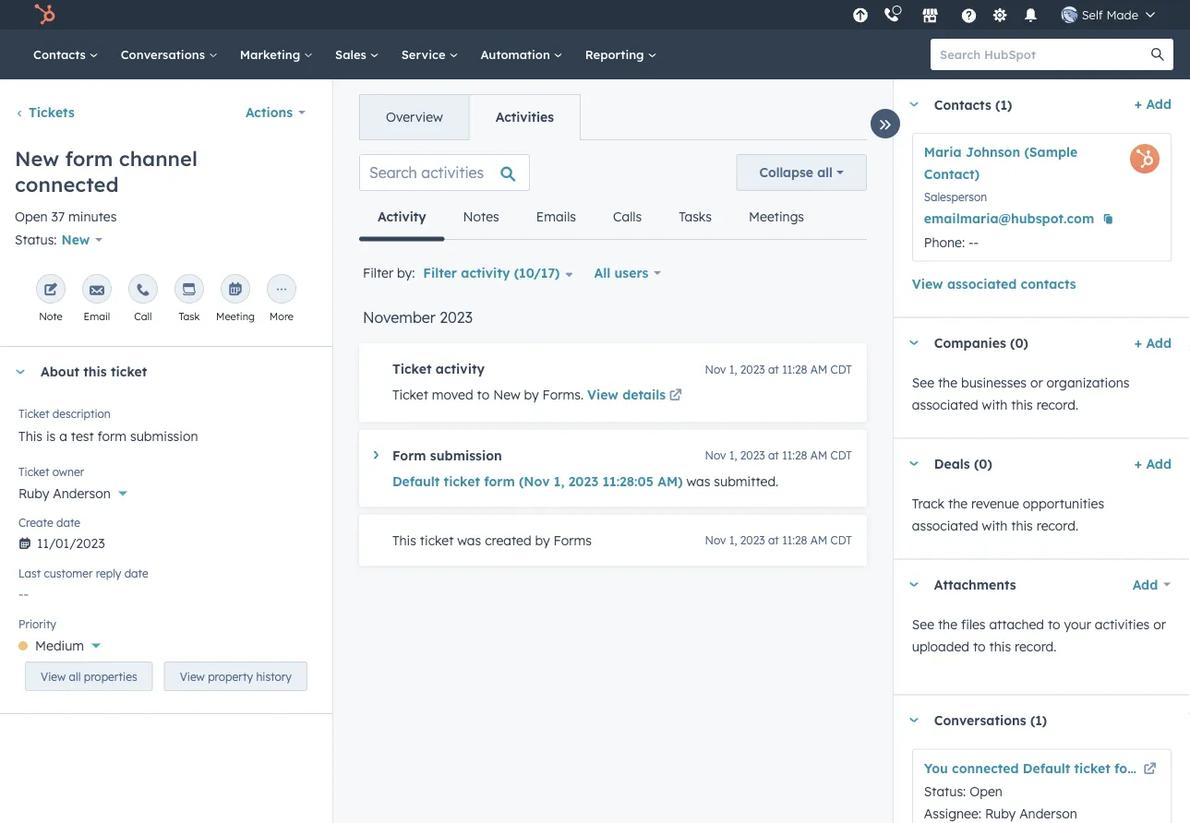 Task type: describe. For each thing, give the bounding box(es) containing it.
cdt for form submission
[[831, 449, 852, 463]]

ticket down conversations (1) dropdown button
[[1075, 761, 1111, 777]]

open inside status: open assignee: ruby anderson
[[970, 784, 1003, 800]]

by:
[[397, 265, 415, 281]]

tasks
[[679, 209, 712, 225]]

salesperson
[[924, 190, 987, 204]]

1 vertical spatial was
[[457, 532, 481, 549]]

view all properties
[[41, 670, 137, 684]]

default ticket form (nov 1, 2023 11:28:05 am) was submitted.
[[392, 473, 779, 489]]

deals (0)
[[934, 456, 993, 472]]

with inside see the businesses or organizations associated with this record.
[[982, 397, 1008, 413]]

new for new
[[61, 232, 90, 248]]

ruby anderson
[[18, 486, 111, 502]]

1 horizontal spatial date
[[124, 566, 148, 580]]

add for deals (0)
[[1146, 456, 1172, 472]]

form
[[392, 447, 426, 464]]

your
[[1064, 616, 1092, 633]]

record. inside see the files attached to your activities or uploaded to this record.
[[1015, 639, 1057, 655]]

self
[[1082, 7, 1103, 22]]

default inside november 2023 feed
[[392, 473, 440, 489]]

with inside track the revenue opportunities associated with this record.
[[982, 518, 1008, 534]]

or inside see the files attached to your activities or uploaded to this record.
[[1154, 616, 1166, 633]]

+ add for contacts (1)
[[1135, 96, 1172, 112]]

property
[[208, 670, 253, 684]]

you
[[924, 761, 948, 777]]

search button
[[1142, 39, 1174, 70]]

all for view
[[69, 670, 81, 684]]

task
[[179, 310, 200, 323]]

collapse
[[760, 164, 814, 181]]

note image
[[43, 283, 58, 298]]

caret image for attachments
[[909, 583, 920, 587]]

collapse all
[[760, 164, 833, 181]]

medium
[[35, 638, 84, 654]]

0 vertical spatial by
[[524, 387, 539, 403]]

created
[[485, 532, 532, 549]]

conversations for conversations
[[121, 47, 209, 62]]

contacts for contacts (1)
[[934, 96, 992, 112]]

ticket inside form submission element
[[444, 473, 480, 489]]

ticket activity
[[392, 361, 485, 377]]

to inside november 2023 feed
[[477, 387, 490, 403]]

this inside dropdown button
[[83, 364, 107, 380]]

sales
[[335, 47, 370, 62]]

+ add button for deals (0)
[[1135, 453, 1172, 475]]

activity for filter
[[461, 265, 510, 281]]

view property history
[[180, 670, 292, 684]]

johnson
[[966, 144, 1021, 160]]

at for form submission
[[768, 449, 779, 463]]

notifications button
[[1016, 0, 1047, 30]]

all for collapse
[[818, 164, 833, 181]]

form submission
[[392, 447, 502, 464]]

all users button
[[582, 255, 673, 292]]

new form channel connected
[[15, 146, 197, 197]]

anderson inside popup button
[[53, 486, 111, 502]]

Search HubSpot search field
[[931, 39, 1157, 70]]

add inside popup button
[[1133, 577, 1158, 593]]

(10/17)
[[514, 265, 560, 281]]

email
[[84, 310, 110, 323]]

notifications image
[[1023, 8, 1040, 25]]

add for contacts (1)
[[1146, 96, 1172, 112]]

customer
[[44, 566, 93, 580]]

link opens in a new window image for view details
[[669, 386, 682, 408]]

all users
[[594, 265, 649, 281]]

help button
[[954, 0, 985, 30]]

new button
[[57, 228, 115, 252]]

(nov inside november 2023 feed
[[519, 473, 550, 489]]

emails
[[536, 209, 576, 225]]

this ticket was created by forms
[[392, 532, 592, 549]]

status: for status:
[[15, 232, 57, 248]]

email image
[[90, 283, 104, 298]]

details
[[623, 387, 666, 403]]

ticket right this
[[420, 532, 454, 549]]

2 - from the left
[[974, 234, 979, 250]]

calling icon button
[[876, 3, 908, 27]]

Create date text field
[[18, 526, 314, 556]]

+ add button for companies (0)
[[1135, 332, 1172, 354]]

nov 1, 2023 at 11:28 am cdt for ticket activity
[[705, 362, 852, 376]]

1 vertical spatial to
[[1048, 616, 1061, 633]]

attached
[[989, 616, 1045, 633]]

2 vertical spatial form
[[1115, 761, 1146, 777]]

opportunities
[[1023, 495, 1105, 512]]

emails button
[[518, 195, 595, 239]]

0 horizontal spatial date
[[56, 516, 80, 530]]

2 vertical spatial to
[[973, 639, 986, 655]]

tickets link
[[15, 104, 75, 121]]

overview button
[[360, 95, 469, 139]]

this
[[392, 532, 416, 549]]

link opens in a new window image for you connected default ticket form (nov 1
[[1144, 759, 1157, 781]]

more image
[[274, 283, 289, 298]]

actions
[[246, 104, 293, 121]]

companies (0) button
[[894, 318, 1127, 368]]

Last customer reply date text field
[[18, 577, 314, 607]]

3 at from the top
[[768, 534, 779, 548]]

cdt for ticket activity
[[831, 362, 852, 376]]

.
[[581, 387, 584, 403]]

ticket inside dropdown button
[[111, 364, 147, 380]]

organizations
[[1047, 375, 1130, 391]]

this inside see the files attached to your activities or uploaded to this record.
[[990, 639, 1011, 655]]

+ for deals (0)
[[1135, 456, 1143, 472]]

phone: --
[[924, 234, 979, 250]]

activity button
[[359, 195, 445, 242]]

record. inside track the revenue opportunities associated with this record.
[[1037, 518, 1079, 534]]

meetings
[[749, 209, 804, 225]]

ruby inside popup button
[[18, 486, 49, 502]]

or inside see the businesses or organizations associated with this record.
[[1031, 375, 1043, 391]]

meeting
[[216, 310, 255, 323]]

add for companies (0)
[[1146, 335, 1172, 351]]

form submission element containing ticket activity
[[359, 344, 867, 423]]

contact)
[[924, 166, 980, 182]]

1 vertical spatial by
[[535, 532, 550, 549]]

phone:
[[924, 234, 965, 250]]

activities button
[[469, 95, 580, 139]]

form inside november 2023 feed
[[484, 473, 515, 489]]

associated inside view associated contacts link
[[947, 276, 1017, 292]]

minutes
[[68, 208, 117, 224]]

revenue
[[972, 495, 1020, 512]]

ruby anderson button
[[18, 475, 314, 506]]

medium button
[[18, 628, 314, 658]]

self made menu
[[848, 0, 1168, 30]]

1 vertical spatial forms
[[554, 532, 592, 549]]

ticket for ticket owner
[[18, 465, 49, 479]]

moved
[[432, 387, 473, 403]]

about
[[41, 364, 79, 380]]

view for view associated contacts
[[912, 276, 944, 292]]

+ add for companies (0)
[[1135, 335, 1172, 351]]

conversations for conversations (1)
[[934, 713, 1027, 729]]

companies
[[934, 335, 1007, 351]]

anderson inside status: open assignee: ruby anderson
[[1020, 806, 1078, 822]]

collapse all button
[[736, 154, 867, 191]]

+ add button for contacts (1)
[[1135, 93, 1172, 115]]

view all properties link
[[25, 662, 153, 692]]

3 11:28 from the top
[[782, 534, 808, 548]]

attachments
[[934, 577, 1017, 593]]

Ticket description text field
[[18, 417, 314, 454]]

am for ticket activity
[[811, 362, 828, 376]]

self made button
[[1051, 0, 1166, 30]]

conversations link
[[110, 30, 229, 79]]

track
[[912, 495, 945, 512]]

last
[[18, 566, 41, 580]]

activity for ticket
[[436, 361, 485, 377]]

(sample
[[1025, 144, 1078, 160]]

3 am from the top
[[811, 534, 828, 548]]

am for form submission
[[811, 449, 828, 463]]

ticket owner
[[18, 465, 84, 479]]

november 2023 feed
[[344, 139, 882, 589]]

caret image for about this ticket
[[15, 370, 26, 374]]

meetings button
[[731, 195, 823, 239]]

ticket for ticket
[[392, 387, 428, 403]]

1 horizontal spatial connected
[[952, 761, 1019, 777]]

users
[[615, 265, 649, 281]]

about this ticket
[[41, 364, 147, 380]]

activities
[[1095, 616, 1150, 633]]

assignee:
[[924, 806, 982, 822]]

link opens in a new window image for view details
[[669, 390, 682, 403]]



Task type: vqa. For each thing, say whether or not it's contained in the screenshot.
(Nov in November 2023 "feed"
yes



Task type: locate. For each thing, give the bounding box(es) containing it.
1 vertical spatial form
[[484, 473, 515, 489]]

by right created
[[535, 532, 550, 549]]

1 see from the top
[[912, 375, 935, 391]]

link opens in a new window image inside you connected default ticket form (nov 1 link
[[1144, 759, 1157, 781]]

priority
[[18, 617, 56, 631]]

was right am)
[[687, 473, 711, 489]]

view for view all properties
[[41, 670, 66, 684]]

1 horizontal spatial (1)
[[1031, 713, 1048, 729]]

2 form submission element from the top
[[359, 430, 867, 507]]

at for ticket activity
[[768, 362, 779, 376]]

0 vertical spatial activity
[[461, 265, 510, 281]]

0 vertical spatial connected
[[15, 171, 119, 197]]

the inside see the files attached to your activities or uploaded to this record.
[[938, 616, 958, 633]]

caret image inside deals (0) dropdown button
[[909, 462, 920, 466]]

call image
[[136, 283, 150, 298]]

view for view details
[[587, 387, 619, 403]]

2 11:28 from the top
[[782, 449, 808, 463]]

view associated contacts
[[912, 276, 1076, 292]]

1 horizontal spatial (nov
[[1150, 761, 1181, 777]]

0 horizontal spatial anderson
[[53, 486, 111, 502]]

link opens in a new window image
[[669, 386, 682, 408], [1144, 759, 1157, 781]]

1 horizontal spatial ruby
[[985, 806, 1016, 822]]

2 vertical spatial cdt
[[831, 534, 852, 548]]

(1)
[[996, 96, 1013, 112], [1031, 713, 1048, 729]]

1 vertical spatial nov
[[705, 449, 726, 463]]

default down form
[[392, 473, 440, 489]]

the right track
[[948, 495, 968, 512]]

1 form submission element from the top
[[359, 344, 867, 423]]

0 horizontal spatial to
[[477, 387, 490, 403]]

(0) inside 'dropdown button'
[[1010, 335, 1029, 351]]

associated inside see the businesses or organizations associated with this record.
[[912, 397, 979, 413]]

upgrade image
[[853, 8, 869, 24]]

connected up open 37 minutes
[[15, 171, 119, 197]]

status: up assignee:
[[924, 784, 966, 800]]

2 cdt from the top
[[831, 449, 852, 463]]

november 2023
[[363, 308, 473, 327]]

made
[[1107, 7, 1139, 22]]

all down medium
[[69, 670, 81, 684]]

reply
[[96, 566, 121, 580]]

filter for filter by:
[[363, 265, 394, 281]]

3 + add from the top
[[1135, 456, 1172, 472]]

form
[[65, 146, 113, 171], [484, 473, 515, 489], [1115, 761, 1146, 777]]

record. down attached in the bottom right of the page
[[1015, 639, 1057, 655]]

settings image
[[992, 8, 1009, 24]]

Search activities search field
[[359, 154, 530, 191]]

0 horizontal spatial (nov
[[519, 473, 550, 489]]

2 + add from the top
[[1135, 335, 1172, 351]]

ticket down call in the top of the page
[[111, 364, 147, 380]]

automation
[[481, 47, 554, 62]]

caret image inside conversations (1) dropdown button
[[909, 719, 920, 723]]

meeting image
[[228, 283, 243, 298]]

2 vertical spatial am
[[811, 534, 828, 548]]

2 see from the top
[[912, 616, 935, 633]]

0 vertical spatial default
[[392, 473, 440, 489]]

to
[[477, 387, 490, 403], [1048, 616, 1061, 633], [973, 639, 986, 655]]

2 at from the top
[[768, 449, 779, 463]]

0 vertical spatial date
[[56, 516, 80, 530]]

0 horizontal spatial contacts
[[33, 47, 89, 62]]

status: for status: open assignee: ruby anderson
[[924, 784, 966, 800]]

3 cdt from the top
[[831, 534, 852, 548]]

0 vertical spatial form submission element
[[359, 344, 867, 423]]

0 vertical spatial +
[[1135, 96, 1143, 112]]

all
[[818, 164, 833, 181], [69, 670, 81, 684]]

companies (0)
[[934, 335, 1029, 351]]

by left .
[[524, 387, 539, 403]]

new inside 'new form channel connected'
[[15, 146, 59, 171]]

1 horizontal spatial new
[[61, 232, 90, 248]]

view inside view all properties "link"
[[41, 670, 66, 684]]

the for files
[[938, 616, 958, 633]]

this right about
[[83, 364, 107, 380]]

caret image inside november 2023 feed
[[374, 451, 379, 460]]

link opens in a new window image for you connected default ticket form (nov 1
[[1144, 764, 1157, 777]]

add button
[[1121, 567, 1172, 604]]

1 + add from the top
[[1135, 96, 1172, 112]]

associated down "businesses"
[[912, 397, 979, 413]]

see for see the businesses or organizations associated with this record.
[[912, 375, 935, 391]]

new inside november 2023 feed
[[493, 387, 521, 403]]

settings link
[[989, 5, 1012, 24]]

default down conversations (1) dropdown button
[[1023, 761, 1071, 777]]

nov 1, 2023 at 11:28 am cdt
[[705, 362, 852, 376], [705, 449, 852, 463], [705, 534, 852, 548]]

0 vertical spatial or
[[1031, 375, 1043, 391]]

this down attached in the bottom right of the page
[[990, 639, 1011, 655]]

ticket left description
[[18, 407, 49, 421]]

new for new form channel connected
[[15, 146, 59, 171]]

files
[[961, 616, 986, 633]]

record. inside see the businesses or organizations associated with this record.
[[1037, 397, 1079, 413]]

form inside 'new form channel connected'
[[65, 146, 113, 171]]

1 nov 1, 2023 at 11:28 am cdt from the top
[[705, 362, 852, 376]]

0 vertical spatial the
[[938, 375, 958, 391]]

owner
[[52, 465, 84, 479]]

1 horizontal spatial status:
[[924, 784, 966, 800]]

see down companies
[[912, 375, 935, 391]]

(0) for deals (0)
[[974, 456, 993, 472]]

notes button
[[445, 195, 518, 239]]

self made
[[1082, 7, 1139, 22]]

0 vertical spatial caret image
[[909, 341, 920, 345]]

associated down track
[[912, 518, 979, 534]]

call
[[134, 310, 152, 323]]

1 horizontal spatial (0)
[[1010, 335, 1029, 351]]

record. down opportunities
[[1037, 518, 1079, 534]]

to left your on the right of page
[[1048, 616, 1061, 633]]

associated inside track the revenue opportunities associated with this record.
[[912, 518, 979, 534]]

actions button
[[234, 94, 318, 131]]

automation link
[[470, 30, 574, 79]]

3 + add button from the top
[[1135, 453, 1172, 475]]

reporting link
[[574, 30, 668, 79]]

0 horizontal spatial open
[[15, 208, 48, 224]]

deals
[[934, 456, 970, 472]]

anderson down you connected default ticket form (nov 1 link
[[1020, 806, 1078, 822]]

1 vertical spatial (0)
[[974, 456, 993, 472]]

11:28:05
[[603, 473, 654, 489]]

date right reply
[[124, 566, 148, 580]]

caret image left contacts (1)
[[909, 102, 920, 107]]

0 horizontal spatial default
[[392, 473, 440, 489]]

associated
[[947, 276, 1017, 292], [912, 397, 979, 413], [912, 518, 979, 534]]

the inside see the businesses or organizations associated with this record.
[[938, 375, 958, 391]]

description
[[52, 407, 111, 421]]

activities
[[496, 109, 554, 125]]

filter
[[363, 265, 394, 281], [423, 265, 457, 281]]

1 vertical spatial default
[[1023, 761, 1071, 777]]

forms left view details
[[543, 387, 581, 403]]

1 11:28 from the top
[[782, 362, 808, 376]]

you connected default ticket form (nov 1
[[924, 761, 1190, 777]]

0 horizontal spatial (1)
[[996, 96, 1013, 112]]

2 nov 1, 2023 at 11:28 am cdt from the top
[[705, 449, 852, 463]]

form submission element
[[359, 344, 867, 423], [359, 430, 867, 507]]

record. down organizations
[[1037, 397, 1079, 413]]

this
[[83, 364, 107, 380], [1011, 397, 1033, 413], [1011, 518, 1033, 534], [990, 639, 1011, 655]]

1 vertical spatial at
[[768, 449, 779, 463]]

1 vertical spatial open
[[970, 784, 1003, 800]]

with down the "revenue" at the bottom
[[982, 518, 1008, 534]]

the up uploaded
[[938, 616, 958, 633]]

with
[[982, 397, 1008, 413], [982, 518, 1008, 534]]

2 + add button from the top
[[1135, 332, 1172, 354]]

0 horizontal spatial conversations
[[121, 47, 209, 62]]

+ add for deals (0)
[[1135, 456, 1172, 472]]

am)
[[658, 473, 683, 489]]

1 nov from the top
[[705, 362, 726, 376]]

properties
[[84, 670, 137, 684]]

activity
[[461, 265, 510, 281], [436, 361, 485, 377]]

1 horizontal spatial was
[[687, 473, 711, 489]]

1 vertical spatial record.
[[1037, 518, 1079, 534]]

was left created
[[457, 532, 481, 549]]

anderson down owner
[[53, 486, 111, 502]]

1 vertical spatial or
[[1154, 616, 1166, 633]]

+ for contacts (1)
[[1135, 96, 1143, 112]]

2 horizontal spatial new
[[493, 387, 521, 403]]

1 cdt from the top
[[831, 362, 852, 376]]

contacts (1)
[[934, 96, 1013, 112]]

to right moved
[[477, 387, 490, 403]]

2 caret image from the top
[[909, 462, 920, 466]]

businesses
[[961, 375, 1027, 391]]

nov 1, 2023 at 11:28 am cdt for form submission
[[705, 449, 852, 463]]

(0) up "businesses"
[[1010, 335, 1029, 351]]

marketplaces button
[[911, 0, 950, 30]]

0 vertical spatial am
[[811, 362, 828, 376]]

this down the "revenue" at the bottom
[[1011, 518, 1033, 534]]

see
[[912, 375, 935, 391], [912, 616, 935, 633]]

1 vertical spatial + add
[[1135, 335, 1172, 351]]

1 vertical spatial conversations
[[934, 713, 1027, 729]]

(1) inside "dropdown button"
[[996, 96, 1013, 112]]

to down files
[[973, 639, 986, 655]]

view down phone:
[[912, 276, 944, 292]]

1 vertical spatial link opens in a new window image
[[1144, 759, 1157, 781]]

view associated contacts link
[[912, 273, 1076, 295]]

11:28 for ticket activity
[[782, 362, 808, 376]]

conversations (1) button
[[894, 696, 1172, 746]]

status:
[[15, 232, 57, 248], [924, 784, 966, 800]]

caret image inside attachments dropdown button
[[909, 583, 920, 587]]

see inside see the files attached to your activities or uploaded to this record.
[[912, 616, 935, 633]]

caret image left deals
[[909, 462, 920, 466]]

contacts for contacts
[[33, 47, 89, 62]]

associated down phone: --
[[947, 276, 1017, 292]]

link opens in a new window image
[[669, 390, 682, 403], [1144, 764, 1157, 777]]

the for businesses
[[938, 375, 958, 391]]

+ for companies (0)
[[1135, 335, 1143, 351]]

1 vertical spatial 11:28
[[782, 449, 808, 463]]

1 horizontal spatial open
[[970, 784, 1003, 800]]

0 vertical spatial forms
[[543, 387, 581, 403]]

hubspot image
[[33, 4, 55, 26]]

contacts down hubspot "link"
[[33, 47, 89, 62]]

help image
[[961, 8, 978, 25]]

calls button
[[595, 195, 661, 239]]

1 with from the top
[[982, 397, 1008, 413]]

view details
[[587, 387, 666, 403]]

contacts
[[1021, 276, 1076, 292]]

1 am from the top
[[811, 362, 828, 376]]

uploaded
[[912, 639, 970, 655]]

1 vertical spatial associated
[[912, 397, 979, 413]]

link opens in a new window image left 1
[[1144, 764, 1157, 777]]

reporting
[[585, 47, 648, 62]]

navigation up search activities search field
[[359, 94, 581, 140]]

filter activity (10/17)
[[423, 265, 560, 281]]

filter by:
[[363, 265, 415, 281]]

view down medium
[[41, 670, 66, 684]]

1 horizontal spatial form
[[484, 473, 515, 489]]

marketing
[[240, 47, 304, 62]]

(1) up you connected default ticket form (nov 1
[[1031, 713, 1048, 729]]

open left 37
[[15, 208, 48, 224]]

filter left by:
[[363, 265, 394, 281]]

1 horizontal spatial conversations
[[934, 713, 1027, 729]]

0 horizontal spatial new
[[15, 146, 59, 171]]

0 vertical spatial cdt
[[831, 362, 852, 376]]

see the files attached to your activities or uploaded to this record.
[[912, 616, 1166, 655]]

contacts
[[33, 47, 89, 62], [934, 96, 992, 112]]

0 vertical spatial see
[[912, 375, 935, 391]]

0 horizontal spatial all
[[69, 670, 81, 684]]

connected inside 'new form channel connected'
[[15, 171, 119, 197]]

2 horizontal spatial form
[[1115, 761, 1146, 777]]

1 - from the left
[[969, 234, 974, 250]]

caret image for contacts (1)
[[909, 102, 920, 107]]

1 vertical spatial navigation
[[359, 195, 823, 242]]

view details link
[[587, 386, 685, 408]]

ruby right assignee:
[[985, 806, 1016, 822]]

0 vertical spatial all
[[818, 164, 833, 181]]

0 horizontal spatial (0)
[[974, 456, 993, 472]]

marketplaces image
[[922, 8, 939, 25]]

1 horizontal spatial all
[[818, 164, 833, 181]]

1 at from the top
[[768, 362, 779, 376]]

caret image left form
[[374, 451, 379, 460]]

status: open assignee: ruby anderson
[[924, 784, 1078, 822]]

1 vertical spatial new
[[61, 232, 90, 248]]

1 vertical spatial contacts
[[934, 96, 992, 112]]

2 navigation from the top
[[359, 195, 823, 242]]

0 vertical spatial conversations
[[121, 47, 209, 62]]

2 horizontal spatial to
[[1048, 616, 1061, 633]]

navigation inside november 2023 feed
[[359, 195, 823, 242]]

calling icon image
[[884, 7, 900, 24]]

ticket down submission
[[444, 473, 480, 489]]

1 + add button from the top
[[1135, 93, 1172, 115]]

caret image left conversations (1)
[[909, 719, 920, 723]]

contacts up maria
[[934, 96, 992, 112]]

2 vertical spatial nov 1, 2023 at 11:28 am cdt
[[705, 534, 852, 548]]

2 vertical spatial associated
[[912, 518, 979, 534]]

attachments button
[[894, 560, 1113, 610]]

contacts (1) button
[[894, 79, 1127, 129]]

navigation
[[359, 94, 581, 140], [359, 195, 823, 242]]

1,
[[729, 362, 737, 376], [729, 449, 737, 463], [554, 473, 565, 489], [729, 534, 737, 548]]

+ add
[[1135, 96, 1172, 112], [1135, 335, 1172, 351], [1135, 456, 1172, 472]]

caret image inside about this ticket dropdown button
[[15, 370, 26, 374]]

all
[[594, 265, 611, 281]]

the down companies
[[938, 375, 958, 391]]

2 with from the top
[[982, 518, 1008, 534]]

see up uploaded
[[912, 616, 935, 633]]

new down the tickets link
[[15, 146, 59, 171]]

1 vertical spatial with
[[982, 518, 1008, 534]]

open
[[15, 208, 48, 224], [970, 784, 1003, 800]]

(0) right deals
[[974, 456, 993, 472]]

conversations inside dropdown button
[[934, 713, 1027, 729]]

1 vertical spatial + add button
[[1135, 332, 1172, 354]]

caret image left companies
[[909, 341, 920, 345]]

submitted.
[[714, 473, 779, 489]]

all inside the collapse all "popup button"
[[818, 164, 833, 181]]

see the businesses or organizations associated with this record.
[[912, 375, 1130, 413]]

1 vertical spatial caret image
[[909, 462, 920, 466]]

link opens in a new window image right the details
[[669, 386, 682, 408]]

3 nov 1, 2023 at 11:28 am cdt from the top
[[705, 534, 852, 548]]

1 vertical spatial the
[[948, 495, 968, 512]]

note
[[39, 310, 63, 323]]

all right collapse
[[818, 164, 833, 181]]

navigation containing activity
[[359, 195, 823, 242]]

3 nov from the top
[[705, 534, 726, 548]]

1 horizontal spatial anderson
[[1020, 806, 1078, 822]]

maria johnson (sample contact) link
[[924, 144, 1078, 182]]

with down "businesses"
[[982, 397, 1008, 413]]

conversations
[[121, 47, 209, 62], [934, 713, 1027, 729]]

ticket for ticket description
[[18, 407, 49, 421]]

the for revenue
[[948, 495, 968, 512]]

0 vertical spatial link opens in a new window image
[[669, 390, 682, 403]]

all inside view all properties "link"
[[69, 670, 81, 684]]

(nov up created
[[519, 473, 550, 489]]

view right .
[[587, 387, 619, 403]]

2 nov from the top
[[705, 449, 726, 463]]

link opens in a new window image right the details
[[669, 390, 682, 403]]

1 vertical spatial am
[[811, 449, 828, 463]]

navigation up all
[[359, 195, 823, 242]]

default
[[392, 473, 440, 489], [1023, 761, 1071, 777]]

1 vertical spatial activity
[[436, 361, 485, 377]]

new inside new popup button
[[61, 232, 90, 248]]

task image
[[182, 283, 197, 298]]

1 + from the top
[[1135, 96, 1143, 112]]

0 vertical spatial navigation
[[359, 94, 581, 140]]

activity
[[378, 209, 426, 225]]

calls
[[613, 209, 642, 225]]

2 am from the top
[[811, 449, 828, 463]]

ruby down ticket owner
[[18, 486, 49, 502]]

1 vertical spatial anderson
[[1020, 806, 1078, 822]]

0 vertical spatial new
[[15, 146, 59, 171]]

see inside see the businesses or organizations associated with this record.
[[912, 375, 935, 391]]

caret image inside contacts (1) "dropdown button"
[[909, 102, 920, 107]]

0 horizontal spatial status:
[[15, 232, 57, 248]]

1 caret image from the top
[[909, 341, 920, 345]]

caret image inside the 'companies (0)' 'dropdown button'
[[909, 341, 920, 345]]

this inside track the revenue opportunities associated with this record.
[[1011, 518, 1033, 534]]

new
[[15, 146, 59, 171], [61, 232, 90, 248], [493, 387, 521, 403]]

view for view property history
[[180, 670, 205, 684]]

2 + from the top
[[1135, 335, 1143, 351]]

filter for filter activity (10/17)
[[423, 265, 457, 281]]

(0) inside dropdown button
[[974, 456, 993, 472]]

navigation containing overview
[[359, 94, 581, 140]]

view inside view associated contacts link
[[912, 276, 944, 292]]

2 vertical spatial + add
[[1135, 456, 1172, 472]]

filter right by:
[[423, 265, 457, 281]]

(1) for contacts (1)
[[996, 96, 1013, 112]]

1 vertical spatial (nov
[[1150, 761, 1181, 777]]

ticket
[[111, 364, 147, 380], [444, 473, 480, 489], [420, 532, 454, 549], [1075, 761, 1111, 777]]

form down submission
[[484, 473, 515, 489]]

1 horizontal spatial default
[[1023, 761, 1071, 777]]

new down open 37 minutes
[[61, 232, 90, 248]]

11:28 for form submission
[[782, 449, 808, 463]]

deals (0) button
[[894, 439, 1127, 489]]

(1) up johnson
[[996, 96, 1013, 112]]

form left 1
[[1115, 761, 1146, 777]]

open up assignee:
[[970, 784, 1003, 800]]

view inside november 2023 feed
[[587, 387, 619, 403]]

0 vertical spatial at
[[768, 362, 779, 376]]

upgrade link
[[849, 5, 872, 24]]

ticket down november 2023
[[392, 361, 432, 377]]

1 horizontal spatial link opens in a new window image
[[1144, 764, 1157, 777]]

ticket left owner
[[18, 465, 49, 479]]

view left property
[[180, 670, 205, 684]]

(nov left 1
[[1150, 761, 1181, 777]]

maria
[[924, 144, 962, 160]]

date down ruby anderson
[[56, 516, 80, 530]]

activity up moved
[[436, 361, 485, 377]]

caret image left about
[[15, 370, 26, 374]]

1 vertical spatial nov 1, 2023 at 11:28 am cdt
[[705, 449, 852, 463]]

forms down default ticket form (nov 1, 2023 11:28:05 am) was submitted.
[[554, 532, 592, 549]]

link opens in a new window image inside you connected default ticket form (nov 1 link
[[1144, 764, 1157, 777]]

2 vertical spatial at
[[768, 534, 779, 548]]

nov for activity
[[705, 362, 726, 376]]

nov for submission
[[705, 449, 726, 463]]

-
[[969, 234, 974, 250], [974, 234, 979, 250]]

emailmaria@hubspot.com
[[924, 211, 1095, 227]]

caret image for conversations (1)
[[909, 719, 920, 723]]

1 vertical spatial link opens in a new window image
[[1144, 764, 1157, 777]]

ticket for ticket activity
[[392, 361, 432, 377]]

1 horizontal spatial link opens in a new window image
[[1144, 759, 1157, 781]]

connected up status: open assignee: ruby anderson
[[952, 761, 1019, 777]]

or right "businesses"
[[1031, 375, 1043, 391]]

connected
[[15, 171, 119, 197], [952, 761, 1019, 777]]

search image
[[1152, 48, 1165, 61]]

activity left (10/17)
[[461, 265, 510, 281]]

2 vertical spatial 11:28
[[782, 534, 808, 548]]

0 vertical spatial anderson
[[53, 486, 111, 502]]

caret image
[[909, 341, 920, 345], [909, 462, 920, 466]]

was
[[687, 473, 711, 489], [457, 532, 481, 549]]

link opens in a new window image left 1
[[1144, 759, 1157, 781]]

0 vertical spatial open
[[15, 208, 48, 224]]

(0) for companies (0)
[[1010, 335, 1029, 351]]

contacts inside "dropdown button"
[[934, 96, 992, 112]]

1 navigation from the top
[[359, 94, 581, 140]]

(1) for conversations (1)
[[1031, 713, 1048, 729]]

record.
[[1037, 397, 1079, 413], [1037, 518, 1079, 534], [1015, 639, 1057, 655]]

1
[[1185, 761, 1190, 777]]

0 horizontal spatial form
[[65, 146, 113, 171]]

caret image for companies (0)
[[909, 341, 920, 345]]

new right moved
[[493, 387, 521, 403]]

open 37 minutes
[[15, 208, 117, 224]]

(1) inside dropdown button
[[1031, 713, 1048, 729]]

link opens in a new window image inside the view details link
[[669, 390, 682, 403]]

0 horizontal spatial ruby
[[18, 486, 49, 502]]

2 vertical spatial + add button
[[1135, 453, 1172, 475]]

2 vertical spatial nov
[[705, 534, 726, 548]]

this down "businesses"
[[1011, 397, 1033, 413]]

view inside view property history link
[[180, 670, 205, 684]]

the inside track the revenue opportunities associated with this record.
[[948, 495, 968, 512]]

1 vertical spatial +
[[1135, 335, 1143, 351]]

0 vertical spatial to
[[477, 387, 490, 403]]

1 vertical spatial cdt
[[831, 449, 852, 463]]

0 horizontal spatial link opens in a new window image
[[669, 390, 682, 403]]

form submission element containing form submission
[[359, 430, 867, 507]]

3 + from the top
[[1135, 456, 1143, 472]]

status: down 37
[[15, 232, 57, 248]]

the
[[938, 375, 958, 391], [948, 495, 968, 512], [938, 616, 958, 633]]

1 filter from the left
[[363, 265, 394, 281]]

caret image
[[909, 102, 920, 107], [15, 370, 26, 374], [374, 451, 379, 460], [909, 583, 920, 587], [909, 719, 920, 723]]

caret image left attachments
[[909, 583, 920, 587]]

2 filter from the left
[[423, 265, 457, 281]]

ruby anderson image
[[1062, 6, 1078, 23]]

caret image for deals (0)
[[909, 462, 920, 466]]

1 horizontal spatial contacts
[[934, 96, 992, 112]]

ticket down ticket activity
[[392, 387, 428, 403]]

ruby inside status: open assignee: ruby anderson
[[985, 806, 1016, 822]]

see for see the files attached to your activities or uploaded to this record.
[[912, 616, 935, 633]]

1 vertical spatial all
[[69, 670, 81, 684]]

tasks button
[[661, 195, 731, 239]]

this inside see the businesses or organizations associated with this record.
[[1011, 397, 1033, 413]]

0 horizontal spatial link opens in a new window image
[[669, 386, 682, 408]]

form up minutes
[[65, 146, 113, 171]]

1 vertical spatial see
[[912, 616, 935, 633]]

status: inside status: open assignee: ruby anderson
[[924, 784, 966, 800]]

or right activities
[[1154, 616, 1166, 633]]



